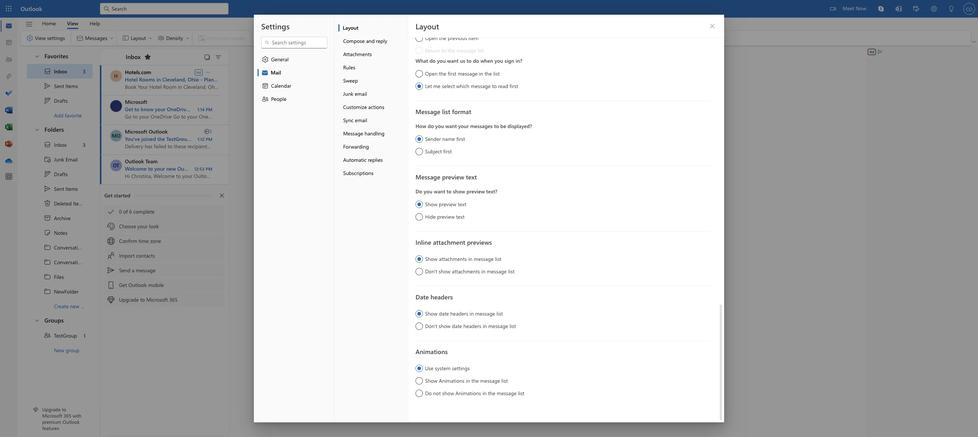 Task type: describe. For each thing, give the bounding box(es) containing it.
handling
[[365, 130, 385, 137]]

settings for 
[[47, 34, 65, 41]]

don't show attachments in message list
[[425, 268, 515, 275]]

0 vertical spatial animations
[[416, 348, 448, 356]]

Select a conversation checkbox
[[110, 100, 125, 112]]

compose and reply button
[[338, 35, 408, 48]]

the up do not show animations in the message list
[[472, 378, 479, 385]]

groups tree item
[[27, 314, 93, 329]]

to down get outlook mobile
[[140, 297, 145, 304]]

layout group
[[118, 31, 191, 44]]

get outlook mobile
[[119, 282, 164, 289]]

read
[[498, 83, 508, 90]]

how inside option group
[[416, 123, 426, 130]]

to up the show preview text
[[447, 188, 452, 195]]

1 vertical spatial animations
[[439, 378, 465, 385]]

open the first message in the list
[[425, 70, 500, 77]]

microsoft outlook
[[125, 128, 168, 135]]

more apps image
[[5, 173, 12, 181]]

2 vertical spatial headers
[[463, 323, 481, 330]]

message handling button
[[338, 127, 408, 140]]

automatic replies
[[343, 157, 383, 164]]

the down open the previous item
[[448, 47, 455, 54]]

inbox for first the  tree item from the bottom
[[54, 141, 67, 148]]

2  inbox from the top
[[44, 141, 67, 148]]

compose
[[343, 37, 365, 44]]

do left when
[[473, 57, 479, 64]]

home
[[42, 20, 56, 27]]

2  from the top
[[44, 185, 51, 193]]

junk email
[[343, 90, 367, 97]]

the inside message list no conversations selected "list box"
[[157, 136, 165, 143]]

inbox for second the  tree item from the bottom
[[54, 68, 67, 75]]

back
[[213, 106, 223, 113]]

outlook inside upgrade to microsoft 365 with premium outlook features
[[63, 419, 80, 426]]

 tree item
[[27, 226, 93, 240]]

 newfolder
[[44, 288, 79, 295]]

want for your
[[445, 123, 457, 130]]

 conversation history
[[44, 244, 101, 251]]

 for groups
[[34, 318, 40, 324]]

365 for upgrade to microsoft 365 with premium outlook features
[[64, 413, 71, 419]]

1 vertical spatial date
[[452, 323, 462, 330]]

 for second the  tree item from the bottom
[[44, 68, 51, 75]]

 archive
[[44, 215, 71, 222]]

plans
[[204, 76, 216, 83]]

you down return
[[437, 57, 446, 64]]

message inside message list no conversations selected "list box"
[[136, 267, 156, 274]]

onedrive
[[167, 106, 189, 113]]

the up select
[[439, 70, 446, 77]]

show down show date headers in message list
[[439, 323, 451, 330]]

3 inside favorites tree
[[83, 68, 86, 75]]

 for  conversation history
[[44, 244, 51, 251]]

started
[[114, 192, 130, 199]]

in down 'show animations in the message list'
[[483, 390, 487, 397]]

layout tab panel
[[408, 0, 724, 423]]

1 vertical spatial mobile
[[148, 282, 164, 289]]

to do image
[[5, 90, 12, 97]]

Search settings search field
[[270, 39, 320, 46]]

customize actions
[[343, 104, 384, 111]]

 inbox inside favorites tree
[[44, 68, 67, 75]]

junk inside  junk email
[[54, 156, 64, 163]]

 for  testgroup
[[44, 332, 51, 340]]

know
[[141, 106, 154, 113]]

replies
[[368, 157, 383, 164]]

in down show attachments in message list
[[481, 268, 486, 275]]

don't for headers
[[425, 323, 437, 330]]

 junk email
[[44, 156, 78, 163]]

in up do not show animations in the message list
[[466, 378, 470, 385]]

be
[[500, 123, 506, 130]]

 view settings
[[26, 34, 65, 42]]

microsoft outlook image
[[110, 130, 122, 142]]

 button for groups
[[31, 314, 43, 327]]

items for 1st "" tree item from the bottom
[[66, 185, 78, 192]]

import contacts
[[119, 252, 155, 259]]

choose your look
[[119, 223, 159, 230]]

2 vertical spatial want
[[434, 188, 445, 195]]

drafts for 
[[54, 171, 68, 178]]

favorites
[[44, 52, 68, 60]]

text for show preview text
[[458, 201, 466, 208]]

reply
[[376, 37, 387, 44]]

show down show attachments in message list
[[439, 268, 451, 275]]

group inside tree item
[[66, 347, 79, 354]]

features
[[42, 426, 59, 432]]

1 vertical spatial headers
[[450, 311, 468, 318]]

 tree item
[[27, 196, 93, 211]]

get started
[[104, 192, 130, 199]]

create new folder tree item
[[27, 299, 94, 314]]


[[261, 69, 269, 76]]

the down when
[[485, 70, 492, 77]]

do for do not show animations in the message list
[[425, 390, 432, 397]]

to left be
[[494, 123, 499, 130]]


[[265, 40, 270, 45]]

 for 
[[44, 259, 51, 266]]

open for open the previous item
[[425, 35, 438, 42]]

document containing settings
[[0, 0, 978, 438]]

add favorite tree item
[[27, 108, 93, 123]]


[[107, 282, 115, 289]]


[[107, 252, 115, 260]]

outlook up 'you've joined the testgroup group'
[[149, 128, 168, 135]]

sender name first
[[425, 136, 465, 143]]

confirm time zone
[[119, 238, 161, 245]]

2  tree item from the top
[[27, 255, 93, 270]]

dialog containing settings
[[0, 0, 978, 438]]

microsoft down get outlook mobile
[[146, 297, 168, 304]]

the down 'show animations in the message list'
[[488, 390, 495, 397]]

not
[[433, 390, 441, 397]]

pm for outlook.com
[[206, 166, 212, 172]]

general
[[271, 56, 289, 63]]

outlook inside banner
[[21, 5, 42, 12]]

time
[[139, 238, 149, 245]]

welcome
[[125, 165, 147, 172]]

customize
[[343, 104, 367, 111]]

you left sign
[[495, 57, 503, 64]]

attachments
[[343, 51, 372, 58]]

view inside view button
[[67, 20, 78, 27]]

 for folders
[[34, 127, 40, 132]]

 button
[[212, 52, 224, 62]]

2  tree item from the top
[[27, 182, 93, 196]]

deleted
[[54, 200, 72, 207]]

application containing settings
[[0, 0, 978, 438]]

inbox heading
[[116, 49, 154, 65]]

outlook down send a message
[[128, 282, 147, 289]]

message handling
[[343, 130, 385, 137]]

microsoft image
[[110, 100, 122, 112]]

rules
[[343, 64, 355, 71]]

 for  newfolder
[[44, 288, 51, 295]]

forwarding button
[[338, 140, 408, 154]]

calendar
[[271, 82, 291, 89]]

group inside message list no conversations selected "list box"
[[192, 136, 206, 143]]

to inside upgrade to microsoft 365 with premium outlook features
[[62, 407, 66, 413]]

message list section
[[100, 47, 278, 437]]

sweep button
[[338, 74, 408, 87]]

format
[[452, 108, 471, 116]]

in up don't show date headers in message list
[[470, 311, 474, 318]]

a
[[132, 267, 134, 274]]

1:14
[[197, 107, 205, 112]]


[[107, 297, 115, 304]]

new inside 'tree item'
[[70, 303, 79, 310]]

actions
[[368, 104, 384, 111]]

to left the "know"
[[135, 106, 139, 113]]

outlook.com
[[177, 165, 208, 172]]

show inside option group
[[453, 188, 465, 195]]

new inside message list no conversations selected "list box"
[[166, 165, 176, 172]]

2 sent from the top
[[54, 185, 64, 192]]

to left read
[[492, 83, 497, 90]]

microsoft up the "know"
[[125, 98, 147, 105]]

rooms
[[139, 76, 155, 83]]

2  tree item from the top
[[27, 137, 93, 152]]

text?
[[486, 188, 497, 195]]

which
[[456, 83, 469, 90]]

compose and reply
[[343, 37, 387, 44]]

the left previous
[[439, 35, 446, 42]]

your right up
[[232, 106, 243, 113]]

onedrive image
[[5, 158, 12, 165]]

items for second "" tree item from the bottom
[[66, 82, 78, 89]]

ohio
[[188, 76, 199, 83]]

meet now
[[843, 5, 867, 12]]

how inside message list no conversations selected "list box"
[[194, 106, 205, 113]]

groups
[[44, 317, 64, 324]]

and inside message list no conversations selected "list box"
[[252, 106, 261, 113]]

 for  view settings
[[26, 35, 33, 42]]

layout heading
[[416, 21, 439, 31]]

hide
[[425, 214, 436, 220]]

settings for use
[[452, 365, 470, 372]]

inbox 
[[126, 53, 151, 61]]

up
[[225, 106, 231, 113]]

account
[[209, 165, 228, 172]]

 button
[[202, 52, 212, 62]]

do you want to show preview text? option group
[[416, 186, 710, 222]]

word image
[[5, 107, 12, 114]]

customize actions button
[[338, 101, 408, 114]]


[[25, 20, 33, 28]]

your left look
[[137, 223, 148, 230]]


[[107, 208, 115, 216]]

 sent items for 1st "" tree item from the bottom
[[44, 185, 78, 193]]

email for junk email
[[355, 90, 367, 97]]

sweep
[[343, 77, 358, 84]]

create
[[54, 303, 69, 310]]

your right the "know"
[[155, 106, 165, 113]]


[[144, 53, 151, 61]]

 tree item for 
[[27, 93, 93, 108]]

inline attachment previews
[[416, 238, 492, 247]]

of
[[123, 208, 128, 215]]

testgroup inside  testgroup
[[54, 332, 77, 339]]

welcome to your new outlook.com account
[[125, 165, 228, 172]]

 button
[[22, 18, 36, 31]]

subject
[[425, 148, 442, 155]]

forwarding
[[343, 143, 369, 150]]

view button
[[62, 18, 84, 29]]

 button
[[142, 51, 154, 63]]

 inside favorites tree
[[44, 82, 51, 90]]

upgrade for upgrade to microsoft 365 with premium outlook features
[[42, 407, 61, 413]]

ad inside message list no conversations selected "list box"
[[196, 70, 201, 75]]

meet
[[843, 5, 855, 12]]

text for hide preview text
[[456, 214, 465, 220]]

select a conversation checkbox for you've joined the testgroup group
[[110, 130, 125, 142]]

first right 'name'
[[456, 136, 465, 143]]

 for 
[[44, 171, 51, 178]]

 for favorites
[[34, 53, 40, 59]]

 for 
[[262, 96, 269, 103]]

premium features image
[[33, 408, 38, 413]]

select a conversation checkbox for welcome to your new outlook.com account
[[110, 160, 125, 172]]

send a message
[[119, 267, 156, 274]]

new group tree item
[[27, 343, 93, 358]]

message for message preview text
[[416, 173, 440, 181]]

text for message preview text
[[466, 173, 477, 181]]

tab list containing home
[[36, 18, 106, 29]]

layout inside button
[[343, 24, 359, 31]]

powerpoint image
[[5, 141, 12, 148]]



Task type: locate. For each thing, give the bounding box(es) containing it.
0 vertical spatial ad
[[870, 49, 874, 54]]

1 vertical spatial  tree item
[[27, 137, 93, 152]]

1 vertical spatial 
[[44, 171, 51, 178]]

1 vertical spatial want
[[445, 123, 457, 130]]

1  from the top
[[44, 244, 51, 251]]

1 vertical spatial view
[[35, 34, 46, 41]]

show for headers
[[425, 311, 438, 318]]

show down date headers
[[425, 311, 438, 318]]

settings
[[47, 34, 65, 41], [452, 365, 470, 372]]

0 vertical spatial do
[[416, 188, 422, 195]]

first
[[448, 70, 456, 77], [510, 83, 518, 90], [456, 136, 465, 143], [443, 148, 452, 155]]

 tree item down files
[[27, 284, 93, 299]]

0 horizontal spatial date
[[439, 311, 449, 318]]

folders tree item
[[27, 123, 93, 137]]

message list format
[[416, 108, 471, 116]]

displayed?
[[508, 123, 532, 130]]

1 vertical spatial settings
[[452, 365, 470, 372]]

mobile up the upgrade to microsoft 365
[[148, 282, 164, 289]]

drafts for 
[[54, 97, 68, 104]]

preview for message preview text
[[442, 173, 464, 181]]

 tree item up add
[[27, 93, 93, 108]]

want inside 'option group'
[[447, 57, 459, 64]]

1 don't from the top
[[425, 268, 437, 275]]

layout inside tab panel
[[416, 21, 439, 31]]

email inside button
[[355, 117, 367, 124]]


[[215, 54, 222, 61]]

outlook banner
[[0, 0, 978, 18]]

1 vertical spatial inbox
[[54, 68, 67, 75]]

items up the favorite
[[66, 82, 78, 89]]

1 vertical spatial  inbox
[[44, 141, 67, 148]]

pm for group
[[206, 136, 212, 142]]

2 select a conversation checkbox from the top
[[110, 160, 125, 172]]

items inside  deleted items
[[73, 200, 85, 207]]

 tree item down notes at the left of page
[[27, 240, 101, 255]]

2  from the top
[[44, 259, 51, 266]]

1 vertical spatial drafts
[[54, 171, 68, 178]]

 button for favorites
[[31, 49, 43, 63]]

items up  deleted items
[[66, 185, 78, 192]]


[[830, 6, 836, 12]]

 button inside favorites tree item
[[31, 49, 43, 63]]

settings inside  view settings
[[47, 34, 65, 41]]

0 vertical spatial sent
[[54, 82, 64, 89]]

1  from the top
[[34, 53, 40, 59]]

3 show from the top
[[425, 311, 438, 318]]

items for  tree item
[[73, 200, 85, 207]]

preview left text?
[[467, 188, 485, 195]]

do not show animations in the message list
[[425, 390, 525, 397]]

select a conversation checkbox containing ot
[[110, 160, 125, 172]]

1 horizontal spatial new
[[166, 165, 176, 172]]

 button inside groups tree item
[[31, 314, 43, 327]]

1 vertical spatial sent
[[54, 185, 64, 192]]

set your advertising preferences image
[[877, 49, 883, 55]]

3  button from the top
[[31, 314, 43, 327]]

inbox inside tree
[[54, 141, 67, 148]]

microsoft up features
[[42, 413, 62, 419]]

email inside button
[[355, 90, 367, 97]]

 tree item
[[27, 211, 93, 226]]

0 horizontal spatial view
[[35, 34, 46, 41]]

favorites tree item
[[27, 49, 93, 64]]

help
[[90, 20, 100, 27]]

preview for hide preview text
[[437, 214, 455, 220]]

0 vertical spatial 
[[262, 96, 269, 103]]

0 vertical spatial  drafts
[[44, 97, 68, 104]]

favorites tree
[[27, 46, 93, 123]]

1 open from the top
[[425, 35, 438, 42]]

previews
[[467, 238, 492, 247]]

 inside tree
[[44, 171, 51, 178]]

date down show date headers in message list
[[452, 323, 462, 330]]

ad left set your advertising preferences icon
[[870, 49, 874, 54]]

 sent items
[[44, 82, 78, 90], [44, 185, 78, 193]]

 inside favorites tree
[[44, 97, 51, 104]]

select a conversation checkbox up ot
[[110, 130, 125, 142]]

return to the message list
[[425, 47, 484, 54]]

4  from the top
[[44, 288, 51, 295]]

1 vertical spatial 3
[[83, 141, 86, 148]]

people image
[[5, 56, 12, 64]]

1 vertical spatial 365
[[64, 413, 71, 419]]

what do you want us to do when you sign in? option group
[[416, 55, 710, 91]]

sent inside favorites tree
[[54, 82, 64, 89]]

1:12
[[197, 136, 205, 142]]

2 pm from the top
[[206, 136, 212, 142]]

0 vertical spatial items
[[66, 82, 78, 89]]

1 vertical spatial and
[[252, 106, 261, 113]]

now
[[856, 5, 867, 12]]

preview down the show preview text
[[437, 214, 455, 220]]

upgrade right 
[[119, 297, 139, 304]]

upgrade inside message list no conversations selected "list box"
[[119, 297, 139, 304]]

your down format
[[458, 123, 469, 130]]

new left folder
[[70, 303, 79, 310]]

1 horizontal spatial settings
[[452, 365, 470, 372]]

group down 1:14
[[192, 136, 206, 143]]

1 vertical spatial group
[[66, 347, 79, 354]]

1 vertical spatial 
[[44, 141, 51, 148]]

drafts down  junk email
[[54, 171, 68, 178]]

0 vertical spatial  tree item
[[27, 93, 93, 108]]

do inside option group
[[416, 188, 422, 195]]

do for do you want to show preview text?
[[416, 188, 422, 195]]

show for you
[[425, 201, 438, 208]]

 up 
[[262, 56, 269, 63]]

 tree item up the  newfolder
[[27, 270, 93, 284]]

in inside 'option group'
[[479, 70, 483, 77]]

 inside favorites tree
[[44, 68, 51, 75]]

0 vertical spatial don't
[[425, 268, 437, 275]]

3  from the top
[[44, 273, 51, 281]]

1 vertical spatial attachments
[[452, 268, 480, 275]]

0 horizontal spatial do
[[416, 188, 422, 195]]

 tree item down favorites tree item
[[27, 79, 93, 93]]

 button inside folders 'tree item'
[[31, 123, 43, 136]]

you up sender name first
[[435, 123, 444, 130]]

1  tree item from the top
[[27, 240, 101, 255]]

let me select which message to read first
[[425, 83, 518, 90]]

inbox up  junk email
[[54, 141, 67, 148]]

the
[[439, 35, 446, 42], [448, 47, 455, 54], [439, 70, 446, 77], [485, 70, 492, 77], [157, 136, 165, 143], [472, 378, 479, 385], [488, 390, 495, 397]]

 drafts for 
[[44, 97, 68, 104]]

0 horizontal spatial 365
[[64, 413, 71, 419]]

show up the show preview text
[[453, 188, 465, 195]]

do down return
[[430, 57, 436, 64]]

1 vertical spatial select a conversation checkbox
[[110, 160, 125, 172]]

 button for folders
[[31, 123, 43, 136]]

0 horizontal spatial mobile
[[148, 282, 164, 289]]

0 vertical spatial mobile
[[262, 106, 278, 113]]

open for open the first message in the list
[[425, 70, 438, 77]]

junk down the sweep
[[343, 90, 353, 97]]

how right –
[[194, 106, 205, 113]]

0 vertical spatial junk
[[343, 90, 353, 97]]

1 pm from the top
[[206, 107, 212, 112]]

 tree item
[[27, 329, 93, 343]]

 down 
[[44, 171, 51, 178]]

1  from the top
[[44, 82, 51, 90]]

zone
[[150, 238, 161, 245]]

show for attachment
[[425, 256, 438, 263]]

1 vertical spatial 
[[34, 127, 40, 132]]

in up the don't show attachments in message list
[[468, 256, 472, 263]]

0 vertical spatial headers
[[431, 293, 453, 301]]

items inside favorites tree
[[66, 82, 78, 89]]

get left started
[[104, 192, 113, 199]]

0 vertical spatial settings
[[47, 34, 65, 41]]

sync email button
[[338, 114, 408, 127]]

email for sync email
[[355, 117, 367, 124]]

junk
[[343, 90, 353, 97], [54, 156, 64, 163]]

date
[[439, 311, 449, 318], [452, 323, 462, 330]]

get right microsoft 'icon'
[[125, 106, 133, 113]]

 drafts
[[44, 97, 68, 104], [44, 171, 68, 178]]

1 sent from the top
[[54, 82, 64, 89]]

 button
[[31, 49, 43, 63], [31, 123, 43, 136], [31, 314, 43, 327]]

1 vertical spatial  drafts
[[44, 171, 68, 178]]


[[262, 96, 269, 103], [44, 332, 51, 340]]

 left favorites
[[34, 53, 40, 59]]

layout up return
[[416, 21, 439, 31]]

when
[[481, 57, 493, 64]]

1  from the top
[[44, 68, 51, 75]]

joined
[[141, 136, 156, 143]]

 tree item up  junk email
[[27, 137, 93, 152]]

0 vertical spatial and
[[366, 37, 375, 44]]

6
[[129, 208, 132, 215]]

2  from the top
[[44, 141, 51, 148]]

0 horizontal spatial 
[[44, 332, 51, 340]]


[[26, 35, 33, 42], [262, 56, 269, 63]]

 for  files
[[44, 273, 51, 281]]

2 vertical spatial message
[[416, 173, 440, 181]]

0 horizontal spatial upgrade
[[42, 407, 61, 413]]

1  inbox from the top
[[44, 68, 67, 75]]

get
[[125, 106, 133, 113], [104, 192, 113, 199], [119, 282, 127, 289]]

items right deleted
[[73, 200, 85, 207]]

show right not
[[442, 390, 454, 397]]


[[220, 194, 224, 198]]

1 horizontal spatial how
[[416, 123, 426, 130]]

sent up  tree item
[[54, 185, 64, 192]]

0 horizontal spatial layout
[[343, 24, 359, 31]]

 tree item up files
[[27, 255, 93, 270]]

2 show from the top
[[425, 256, 438, 263]]

 sent items inside tree
[[44, 185, 78, 193]]

 sent items for second "" tree item from the bottom
[[44, 82, 78, 90]]

do up 'sender'
[[428, 123, 434, 130]]

 inside folders 'tree item'
[[34, 127, 40, 132]]

1 vertical spatial 
[[44, 332, 51, 340]]

do for your
[[428, 123, 434, 130]]

1 vertical spatial how
[[416, 123, 426, 130]]

message inside button
[[343, 130, 363, 137]]

3  from the top
[[34, 318, 40, 324]]

4 show from the top
[[425, 378, 438, 385]]

1 vertical spatial ad
[[196, 70, 201, 75]]


[[107, 223, 115, 230]]

your
[[155, 106, 165, 113], [232, 106, 243, 113], [458, 123, 469, 130], [154, 165, 165, 172], [137, 223, 148, 230]]

settings inside "layout" tab panel
[[452, 365, 470, 372]]

your down team
[[154, 165, 165, 172]]


[[44, 82, 51, 90], [44, 185, 51, 193]]

 left folders
[[34, 127, 40, 132]]

0 horizontal spatial testgroup
[[54, 332, 77, 339]]

2 open from the top
[[425, 70, 438, 77]]

select a conversation checkbox containing mo
[[110, 130, 125, 142]]

2  button from the top
[[31, 123, 43, 136]]

 button left groups
[[31, 314, 43, 327]]

0 vertical spatial attachments
[[439, 256, 467, 263]]

1 vertical spatial  tree item
[[27, 167, 93, 182]]

2 vertical spatial get
[[119, 282, 127, 289]]

preview up do you want to show preview text?
[[442, 173, 464, 181]]

0 horizontal spatial how
[[194, 106, 205, 113]]

0 vertical spatial  sent items
[[44, 82, 78, 90]]

 inside groups tree item
[[34, 318, 40, 324]]

 sent items inside favorites tree
[[44, 82, 78, 90]]

do for us
[[430, 57, 436, 64]]

0 vertical spatial want
[[447, 57, 459, 64]]

2  from the top
[[34, 127, 40, 132]]

1 horizontal spatial mobile
[[262, 106, 278, 113]]

document
[[0, 0, 978, 438]]

message down sync email in the top left of the page
[[343, 130, 363, 137]]

1 horizontal spatial ad
[[870, 49, 874, 54]]

new group
[[54, 347, 79, 354]]

tab list
[[36, 18, 106, 29]]

 left groups
[[34, 318, 40, 324]]

 tree item
[[27, 152, 93, 167]]

1  tree item from the top
[[27, 64, 93, 79]]

 button
[[216, 190, 228, 202]]

settings tab list
[[254, 15, 335, 423]]

sync
[[343, 117, 354, 124]]

 tree item down  junk email
[[27, 167, 93, 182]]

headers down show date headers in message list
[[463, 323, 481, 330]]

1  from the top
[[44, 97, 51, 104]]

 drafts inside favorites tree
[[44, 97, 68, 104]]

1 select a conversation checkbox from the top
[[110, 130, 125, 142]]

 drafts up add
[[44, 97, 68, 104]]

message down let
[[416, 108, 440, 116]]

how up 'sender'
[[416, 123, 426, 130]]

history
[[85, 244, 101, 251]]

hotels.com
[[125, 69, 151, 76]]

 tree item
[[27, 93, 93, 108], [27, 167, 93, 182]]

 inbox down folders
[[44, 141, 67, 148]]

0 horizontal spatial settings
[[47, 34, 65, 41]]

outlook up welcome on the top of the page
[[125, 158, 144, 165]]

attachments down inline attachment previews
[[439, 256, 467, 263]]

view
[[67, 20, 78, 27], [35, 34, 46, 41]]

 drafts for 
[[44, 171, 68, 178]]

preview up hide preview text
[[439, 201, 457, 208]]

and right pc
[[252, 106, 261, 113]]

 up the ''
[[44, 185, 51, 193]]

1 vertical spatial items
[[66, 185, 78, 192]]

0 horizontal spatial 
[[26, 35, 33, 42]]

365 inside message list no conversations selected "list box"
[[169, 297, 178, 304]]

message down subject
[[416, 173, 440, 181]]

 inside  view settings
[[26, 35, 33, 42]]

1 horizontal spatial date
[[452, 323, 462, 330]]

1 vertical spatial junk
[[54, 156, 64, 163]]

notes
[[54, 229, 67, 236]]

and inside compose and reply button
[[366, 37, 375, 44]]

 tree item down favorites
[[27, 64, 93, 79]]

attachments down show attachments in message list
[[452, 268, 480, 275]]

 tree item
[[27, 240, 101, 255], [27, 255, 93, 270], [27, 270, 93, 284], [27, 284, 93, 299]]

0 vertical spatial 
[[44, 82, 51, 90]]

0
[[119, 208, 122, 215]]

1  drafts from the top
[[44, 97, 68, 104]]

 sent items up  tree item
[[44, 185, 78, 193]]

2  from the top
[[44, 171, 51, 178]]

items
[[66, 82, 78, 89], [66, 185, 78, 192], [73, 200, 85, 207]]

0 vertical spatial pm
[[206, 107, 212, 112]]

application
[[0, 0, 978, 438]]

preview
[[442, 173, 464, 181], [467, 188, 485, 195], [439, 201, 457, 208], [437, 214, 455, 220]]

get for get started
[[104, 192, 113, 199]]

1 horizontal spatial and
[[366, 37, 375, 44]]

message for message list format
[[416, 108, 440, 116]]

settings
[[261, 21, 290, 31]]

1 vertical spatial testgroup
[[54, 332, 77, 339]]

1 vertical spatial  tree item
[[27, 182, 93, 196]]

calendar image
[[5, 39, 12, 47]]

 tree item for 
[[27, 167, 93, 182]]

sent up add
[[54, 82, 64, 89]]

view inside  view settings
[[35, 34, 46, 41]]

0 vertical spatial inbox
[[126, 53, 141, 60]]

 general
[[262, 56, 289, 63]]

4  tree item from the top
[[27, 284, 93, 299]]

1  sent items from the top
[[44, 82, 78, 90]]

and
[[366, 37, 375, 44], [252, 106, 261, 113]]

upgrade inside upgrade to microsoft 365 with premium outlook features
[[42, 407, 61, 413]]

to right 1:14
[[206, 106, 211, 113]]

cleveland,
[[162, 76, 186, 83]]

create new folder
[[54, 303, 94, 310]]

do inside how do you want your messages to be displayed? option group
[[428, 123, 434, 130]]


[[107, 267, 115, 275]]

 down 
[[44, 244, 51, 251]]

 for 
[[44, 97, 51, 104]]

drafts up add favorite tree item
[[54, 97, 68, 104]]

how do you want your messages to be displayed? option group
[[416, 121, 710, 157]]

0 vertical spatial date
[[439, 311, 449, 318]]

open inside what do you want us to do when you sign in? 'option group'
[[425, 70, 438, 77]]

return
[[425, 47, 440, 54]]

microsoft up you've
[[125, 128, 147, 135]]

2  sent items from the top
[[44, 185, 78, 193]]

show preview text
[[425, 201, 466, 208]]

you up the show preview text
[[424, 188, 432, 195]]

in inside message list no conversations selected "list box"
[[157, 76, 161, 83]]

3 down folders 'tree item'
[[83, 141, 86, 148]]

date headers
[[416, 293, 453, 301]]

open up let
[[425, 70, 438, 77]]

1 vertical spatial open
[[425, 70, 438, 77]]

0 vertical spatial how
[[194, 106, 205, 113]]

1 vertical spatial get
[[104, 192, 113, 199]]

0 horizontal spatial ad
[[196, 70, 201, 75]]

to right us
[[467, 57, 472, 64]]

0 vertical spatial select a conversation checkbox
[[110, 130, 125, 142]]

email
[[66, 156, 78, 163]]

to right return
[[442, 47, 446, 54]]

0 vertical spatial upgrade
[[119, 297, 139, 304]]

do you want to show preview text?
[[416, 188, 497, 195]]

1 show from the top
[[425, 201, 438, 208]]

2 3 from the top
[[83, 141, 86, 148]]

pc
[[244, 106, 251, 113]]

0 vertical spatial open
[[425, 35, 438, 42]]

2 don't from the top
[[425, 323, 437, 330]]

open up return
[[425, 35, 438, 42]]

tree containing 
[[27, 137, 101, 314]]

attachment
[[433, 238, 465, 247]]

junk inside button
[[343, 90, 353, 97]]

 for  general
[[262, 56, 269, 63]]

don't down date headers
[[425, 323, 437, 330]]

0 horizontal spatial group
[[66, 347, 79, 354]]

1 vertical spatial  sent items
[[44, 185, 78, 193]]

layout button
[[338, 21, 408, 35]]

what
[[416, 57, 428, 64]]

2 vertical spatial 
[[34, 318, 40, 324]]

upgrade to microsoft 365
[[119, 297, 178, 304]]

want left us
[[447, 57, 459, 64]]

 up add favorite tree item
[[44, 97, 51, 104]]

text up do you want to show preview text?
[[466, 173, 477, 181]]

first down 'name'
[[443, 148, 452, 155]]

1 horizontal spatial layout
[[416, 21, 439, 31]]

2 vertical spatial pm
[[206, 166, 212, 172]]

1 vertical spatial don't
[[425, 323, 437, 330]]

animations down 'show animations in the message list'
[[456, 390, 481, 397]]

1  tree item from the top
[[27, 93, 93, 108]]

1 horizontal spatial upgrade
[[119, 297, 139, 304]]

0 vertical spatial  inbox
[[44, 68, 67, 75]]

 sent items down favorites tree item
[[44, 82, 78, 90]]

0 horizontal spatial new
[[70, 303, 79, 310]]

1 3 from the top
[[83, 68, 86, 75]]


[[44, 215, 51, 222]]

365 inside upgrade to microsoft 365 with premium outlook features
[[64, 413, 71, 419]]

testgroup inside message list no conversations selected "list box"
[[166, 136, 190, 143]]

 inside favorites tree item
[[34, 53, 40, 59]]

1 drafts from the top
[[54, 97, 68, 104]]

mo
[[112, 132, 120, 139]]

first up select
[[448, 70, 456, 77]]

2 drafts from the top
[[54, 171, 68, 178]]

 inside settings tab list
[[262, 96, 269, 103]]

2 vertical spatial inbox
[[54, 141, 67, 148]]

1  button from the top
[[31, 49, 43, 63]]

h
[[114, 72, 118, 79]]

tree
[[27, 137, 101, 314]]

to down team
[[148, 165, 153, 172]]

0 vertical spatial email
[[355, 90, 367, 97]]

settings heading
[[261, 21, 290, 31]]

item
[[468, 35, 479, 42]]

pm for onedrive
[[206, 107, 212, 112]]

message
[[416, 108, 440, 116], [343, 130, 363, 137], [416, 173, 440, 181]]

mail image
[[5, 22, 12, 30]]

Select a conversation checkbox
[[110, 130, 125, 142], [110, 160, 125, 172]]

2  tree item from the top
[[27, 167, 93, 182]]

animations up use
[[416, 348, 448, 356]]

email up customize actions
[[355, 90, 367, 97]]

don't up date headers
[[425, 268, 437, 275]]

12:53
[[194, 166, 205, 172]]

inbox inside favorites tree
[[54, 68, 67, 75]]

3
[[83, 68, 86, 75], [83, 141, 86, 148]]


[[44, 200, 51, 207]]

inbox
[[126, 53, 141, 60], [54, 68, 67, 75], [54, 141, 67, 148]]

rules button
[[338, 61, 408, 74]]

0 vertical spatial testgroup
[[166, 136, 190, 143]]

 notes
[[44, 229, 67, 237]]

 tree item
[[27, 64, 93, 79], [27, 137, 93, 152]]

don't for attachment
[[425, 268, 437, 275]]

0 vertical spatial message
[[416, 108, 440, 116]]

testgroup
[[166, 136, 190, 143], [54, 332, 77, 339]]

hotels.com image
[[110, 70, 122, 82]]

ad
[[870, 49, 874, 54], [196, 70, 201, 75]]

1 vertical spatial 
[[262, 56, 269, 63]]

2 vertical spatial animations
[[456, 390, 481, 397]]

want for us
[[447, 57, 459, 64]]

2  drafts from the top
[[44, 171, 68, 178]]

hotel
[[125, 76, 138, 83]]

3 pm from the top
[[206, 166, 212, 172]]

0 vertical spatial drafts
[[54, 97, 68, 104]]

show
[[425, 201, 438, 208], [425, 256, 438, 263], [425, 311, 438, 318], [425, 378, 438, 385]]

show inside option group
[[425, 201, 438, 208]]

1  tree item from the top
[[27, 79, 93, 93]]

message list no conversations selected list box
[[100, 65, 278, 437]]

drafts inside favorites tree
[[54, 97, 68, 104]]

inbox inside inbox 
[[126, 53, 141, 60]]

show date headers in message list
[[425, 311, 503, 318]]

 inside settings tab list
[[262, 56, 269, 63]]

mobile down people
[[262, 106, 278, 113]]

 for first the  tree item from the bottom
[[44, 141, 51, 148]]

contacts
[[136, 252, 155, 259]]

 tree item up deleted
[[27, 182, 93, 196]]

365 for upgrade to microsoft 365
[[169, 297, 178, 304]]

microsoft inside upgrade to microsoft 365 with premium outlook features
[[42, 413, 62, 419]]

your inside option group
[[458, 123, 469, 130]]

dialog
[[0, 0, 978, 438]]

0 vertical spatial 365
[[169, 297, 178, 304]]


[[34, 53, 40, 59], [34, 127, 40, 132], [34, 318, 40, 324]]

 tree item
[[27, 79, 93, 93], [27, 182, 93, 196]]

conversation
[[54, 244, 84, 251]]

preview for show preview text
[[439, 201, 457, 208]]

 inside tree item
[[44, 332, 51, 340]]

get for get outlook mobile
[[119, 282, 127, 289]]

animations
[[416, 348, 448, 356], [439, 378, 465, 385], [456, 390, 481, 397]]

1 vertical spatial upgrade
[[42, 407, 61, 413]]

list inside what do you want us to do when you sign in? 'option group'
[[493, 70, 500, 77]]

excel image
[[5, 124, 12, 131]]

first right read
[[510, 83, 518, 90]]

choose
[[119, 223, 136, 230]]

message for message handling
[[343, 130, 363, 137]]

in down show date headers in message list
[[483, 323, 487, 330]]

get for get to know your onedrive – how to back up your pc and mobile
[[125, 106, 133, 113]]

testgroup left 1:12
[[166, 136, 190, 143]]

group right new
[[66, 347, 79, 354]]

pm right 12:53
[[206, 166, 212, 172]]

2 vertical spatial items
[[73, 200, 85, 207]]

upgrade for upgrade to microsoft 365
[[119, 297, 139, 304]]

import
[[119, 252, 135, 259]]

sender
[[425, 136, 441, 143]]

files image
[[5, 73, 12, 80]]

in down when
[[479, 70, 483, 77]]

left-rail-appbar navigation
[[1, 18, 16, 170]]

outlook team image
[[110, 160, 122, 172]]

0 horizontal spatial junk
[[54, 156, 64, 163]]

3  tree item from the top
[[27, 270, 93, 284]]

 down 
[[26, 35, 33, 42]]



Task type: vqa. For each thing, say whether or not it's contained in the screenshot.
first the Drafts
yes



